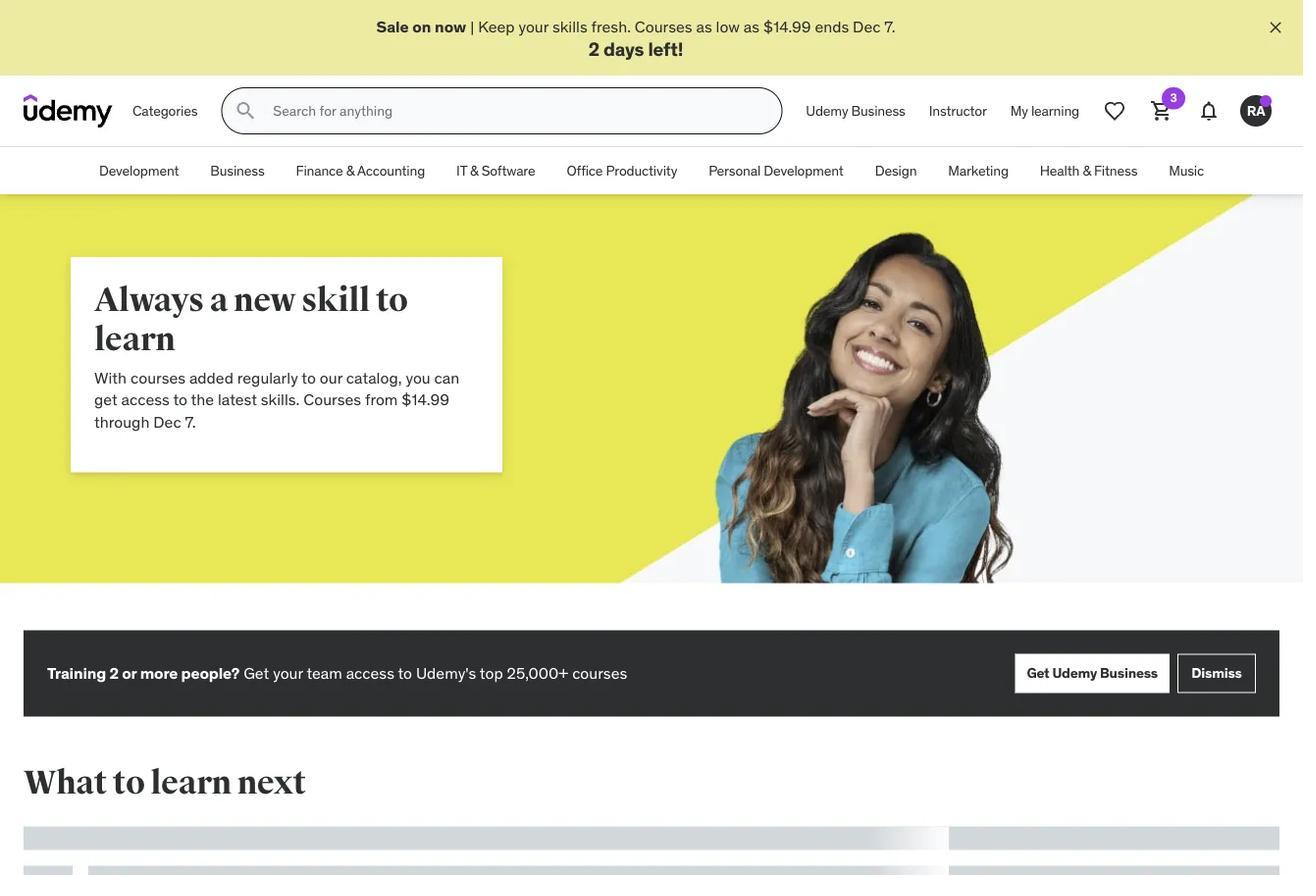 Task type: locate. For each thing, give the bounding box(es) containing it.
courses inside "sale on now | keep your skills fresh. courses as low as $14.99 ends dec 7. 2 days left!"
[[635, 16, 693, 36]]

1 & from the left
[[346, 162, 355, 180]]

sale
[[376, 16, 409, 36]]

0 vertical spatial dec
[[853, 16, 881, 36]]

accounting
[[357, 162, 425, 180]]

$14.99 left ends
[[764, 16, 811, 36]]

1 horizontal spatial $14.99
[[764, 16, 811, 36]]

0 vertical spatial courses
[[635, 16, 693, 36]]

categories
[[133, 102, 198, 120]]

from
[[365, 390, 398, 410]]

to
[[376, 280, 408, 321], [302, 368, 316, 388], [173, 390, 187, 410], [398, 664, 412, 684], [113, 763, 145, 804]]

0 vertical spatial 7.
[[885, 16, 896, 36]]

dec right ends
[[853, 16, 881, 36]]

what to learn next
[[24, 763, 306, 804]]

it & software
[[457, 162, 536, 180]]

0 horizontal spatial dec
[[153, 412, 181, 432]]

my
[[1011, 102, 1029, 120]]

you have alerts image
[[1261, 95, 1272, 107]]

0 vertical spatial your
[[519, 16, 549, 36]]

udemy's
[[416, 664, 476, 684]]

as
[[697, 16, 712, 36], [744, 16, 760, 36]]

team
[[307, 664, 342, 684]]

2 inside "sale on now | keep your skills fresh. courses as low as $14.99 ends dec 7. 2 days left!"
[[589, 37, 600, 60]]

&
[[346, 162, 355, 180], [470, 162, 479, 180], [1083, 162, 1092, 180]]

dec right through on the left of the page
[[153, 412, 181, 432]]

$14.99
[[764, 16, 811, 36], [402, 390, 450, 410]]

7.
[[885, 16, 896, 36], [185, 412, 196, 432]]

personal
[[709, 162, 761, 180]]

7. right ends
[[885, 16, 896, 36]]

0 horizontal spatial as
[[697, 16, 712, 36]]

& for software
[[470, 162, 479, 180]]

courses right with
[[131, 368, 186, 388]]

development down categories dropdown button
[[99, 162, 179, 180]]

latest
[[218, 390, 257, 410]]

business up design
[[852, 102, 906, 120]]

personal development
[[709, 162, 844, 180]]

development
[[99, 162, 179, 180], [764, 162, 844, 180]]

& right health
[[1083, 162, 1092, 180]]

& inside 'link'
[[346, 162, 355, 180]]

1 vertical spatial courses
[[304, 390, 361, 410]]

office productivity
[[567, 162, 678, 180]]

$14.99 down you
[[402, 390, 450, 410]]

2 & from the left
[[470, 162, 479, 180]]

& right finance
[[346, 162, 355, 180]]

Search for anything text field
[[269, 94, 758, 128]]

learn left next
[[150, 763, 231, 804]]

|
[[471, 16, 475, 36]]

0 vertical spatial learn
[[94, 319, 175, 360]]

0 horizontal spatial &
[[346, 162, 355, 180]]

1 as from the left
[[697, 16, 712, 36]]

training 2 or more people? get your team access to udemy's top 25,000+ courses
[[47, 664, 628, 684]]

courses down our
[[304, 390, 361, 410]]

2 left or
[[109, 664, 119, 684]]

1 horizontal spatial dec
[[853, 16, 881, 36]]

0 vertical spatial udemy
[[806, 102, 849, 120]]

instructor link
[[918, 88, 999, 135]]

ends
[[815, 16, 849, 36]]

software
[[482, 162, 536, 180]]

more
[[140, 664, 178, 684]]

1 horizontal spatial development
[[764, 162, 844, 180]]

catalog,
[[346, 368, 402, 388]]

to right what
[[113, 763, 145, 804]]

2 vertical spatial business
[[1101, 665, 1159, 683]]

0 horizontal spatial 7.
[[185, 412, 196, 432]]

office productivity link
[[551, 147, 693, 195]]

finance & accounting link
[[280, 147, 441, 195]]

courses inside always a new skill to learn with courses added regularly to our catalog, you can get access to the latest skills. courses from $14.99 through dec 7.
[[131, 368, 186, 388]]

2 horizontal spatial &
[[1083, 162, 1092, 180]]

0 horizontal spatial udemy
[[806, 102, 849, 120]]

business down the submit search icon
[[210, 162, 265, 180]]

your left skills
[[519, 16, 549, 36]]

0 horizontal spatial courses
[[304, 390, 361, 410]]

design
[[875, 162, 917, 180]]

office
[[567, 162, 603, 180]]

finance & accounting
[[296, 162, 425, 180]]

1 horizontal spatial access
[[346, 664, 395, 684]]

0 horizontal spatial your
[[273, 664, 303, 684]]

get
[[244, 664, 269, 684], [1027, 665, 1050, 683]]

skills.
[[261, 390, 300, 410]]

0 horizontal spatial development
[[99, 162, 179, 180]]

2 as from the left
[[744, 16, 760, 36]]

access right team
[[346, 664, 395, 684]]

it & software link
[[441, 147, 551, 195]]

dec
[[853, 16, 881, 36], [153, 412, 181, 432]]

as right the low
[[744, 16, 760, 36]]

access up through on the left of the page
[[121, 390, 170, 410]]

0 vertical spatial $14.99
[[764, 16, 811, 36]]

1 vertical spatial $14.99
[[402, 390, 450, 410]]

1 vertical spatial courses
[[573, 664, 628, 684]]

& right the it
[[470, 162, 479, 180]]

access inside always a new skill to learn with courses added regularly to our catalog, you can get access to the latest skills. courses from $14.99 through dec 7.
[[121, 390, 170, 410]]

personal development link
[[693, 147, 860, 195]]

1 horizontal spatial 7.
[[885, 16, 896, 36]]

2 development from the left
[[764, 162, 844, 180]]

udemy
[[806, 102, 849, 120], [1053, 665, 1098, 683]]

udemy business
[[806, 102, 906, 120]]

0 vertical spatial access
[[121, 390, 170, 410]]

fitness
[[1095, 162, 1138, 180]]

1 horizontal spatial 2
[[589, 37, 600, 60]]

1 horizontal spatial udemy
[[1053, 665, 1098, 683]]

1 vertical spatial 2
[[109, 664, 119, 684]]

learn
[[94, 319, 175, 360], [150, 763, 231, 804]]

as left the low
[[697, 16, 712, 36]]

learning
[[1032, 102, 1080, 120]]

on
[[413, 16, 431, 36]]

regularly
[[237, 368, 298, 388]]

learn up with
[[94, 319, 175, 360]]

training
[[47, 664, 106, 684]]

7. inside "sale on now | keep your skills fresh. courses as low as $14.99 ends dec 7. 2 days left!"
[[885, 16, 896, 36]]

1 horizontal spatial courses
[[635, 16, 693, 36]]

music
[[1170, 162, 1205, 180]]

can
[[435, 368, 460, 388]]

1 horizontal spatial as
[[744, 16, 760, 36]]

1 horizontal spatial your
[[519, 16, 549, 36]]

dec inside always a new skill to learn with courses added regularly to our catalog, you can get access to the latest skills. courses from $14.99 through dec 7.
[[153, 412, 181, 432]]

courses
[[635, 16, 693, 36], [304, 390, 361, 410]]

courses right 25,000+
[[573, 664, 628, 684]]

development right personal
[[764, 162, 844, 180]]

1 horizontal spatial &
[[470, 162, 479, 180]]

courses
[[131, 368, 186, 388], [573, 664, 628, 684]]

next
[[237, 763, 306, 804]]

added
[[189, 368, 234, 388]]

0 horizontal spatial $14.99
[[402, 390, 450, 410]]

my learning
[[1011, 102, 1080, 120]]

1 vertical spatial access
[[346, 664, 395, 684]]

access
[[121, 390, 170, 410], [346, 664, 395, 684]]

0 vertical spatial courses
[[131, 368, 186, 388]]

1 horizontal spatial get
[[1027, 665, 1050, 683]]

courses up left!
[[635, 16, 693, 36]]

business
[[852, 102, 906, 120], [210, 162, 265, 180], [1101, 665, 1159, 683]]

0 vertical spatial business
[[852, 102, 906, 120]]

& for fitness
[[1083, 162, 1092, 180]]

sale on now | keep your skills fresh. courses as low as $14.99 ends dec 7. 2 days left!
[[376, 16, 896, 60]]

1 vertical spatial dec
[[153, 412, 181, 432]]

you
[[406, 368, 431, 388]]

your left team
[[273, 664, 303, 684]]

always
[[94, 280, 204, 321]]

new
[[234, 280, 296, 321]]

your
[[519, 16, 549, 36], [273, 664, 303, 684]]

dismiss
[[1192, 665, 1243, 683]]

2 down fresh.
[[589, 37, 600, 60]]

0 horizontal spatial business
[[210, 162, 265, 180]]

2
[[589, 37, 600, 60], [109, 664, 119, 684]]

0 vertical spatial 2
[[589, 37, 600, 60]]

business left dismiss
[[1101, 665, 1159, 683]]

0 horizontal spatial access
[[121, 390, 170, 410]]

it
[[457, 162, 467, 180]]

3 & from the left
[[1083, 162, 1092, 180]]

1 vertical spatial 7.
[[185, 412, 196, 432]]

0 horizontal spatial 2
[[109, 664, 119, 684]]

1 vertical spatial udemy
[[1053, 665, 1098, 683]]

7. down the
[[185, 412, 196, 432]]

left!
[[648, 37, 684, 60]]

0 horizontal spatial courses
[[131, 368, 186, 388]]

to left the
[[173, 390, 187, 410]]



Task type: describe. For each thing, give the bounding box(es) containing it.
finance
[[296, 162, 343, 180]]

& for accounting
[[346, 162, 355, 180]]

2 horizontal spatial business
[[1101, 665, 1159, 683]]

keep
[[478, 16, 515, 36]]

dec inside "sale on now | keep your skills fresh. courses as low as $14.99 ends dec 7. 2 days left!"
[[853, 16, 881, 36]]

music link
[[1154, 147, 1220, 195]]

your inside "sale on now | keep your skills fresh. courses as low as $14.99 ends dec 7. 2 days left!"
[[519, 16, 549, 36]]

my learning link
[[999, 88, 1092, 135]]

ra
[[1247, 102, 1266, 120]]

to right "skill"
[[376, 280, 408, 321]]

udemy image
[[24, 94, 113, 128]]

1 vertical spatial your
[[273, 664, 303, 684]]

through
[[94, 412, 150, 432]]

udemy business link
[[795, 88, 918, 135]]

skills
[[553, 16, 588, 36]]

with
[[94, 368, 127, 388]]

get udemy business
[[1027, 665, 1159, 683]]

courses inside always a new skill to learn with courses added regularly to our catalog, you can get access to the latest skills. courses from $14.99 through dec 7.
[[304, 390, 361, 410]]

$14.99 inside "sale on now | keep your skills fresh. courses as low as $14.99 ends dec 7. 2 days left!"
[[764, 16, 811, 36]]

skill
[[302, 280, 370, 321]]

design link
[[860, 147, 933, 195]]

our
[[320, 368, 343, 388]]

health
[[1041, 162, 1080, 180]]

7. inside always a new skill to learn with courses added regularly to our catalog, you can get access to the latest skills. courses from $14.99 through dec 7.
[[185, 412, 196, 432]]

1 vertical spatial business
[[210, 162, 265, 180]]

wishlist image
[[1104, 99, 1127, 123]]

3 link
[[1139, 88, 1186, 135]]

learn inside always a new skill to learn with courses added regularly to our catalog, you can get access to the latest skills. courses from $14.99 through dec 7.
[[94, 319, 175, 360]]

1 horizontal spatial business
[[852, 102, 906, 120]]

productivity
[[606, 162, 678, 180]]

development link
[[83, 147, 195, 195]]

get
[[94, 390, 118, 410]]

always a new skill to learn with courses added regularly to our catalog, you can get access to the latest skills. courses from $14.99 through dec 7.
[[94, 280, 460, 432]]

dismiss button
[[1178, 654, 1257, 694]]

close image
[[1267, 18, 1286, 37]]

what
[[24, 763, 107, 804]]

the
[[191, 390, 214, 410]]

ra link
[[1233, 88, 1280, 135]]

0 horizontal spatial get
[[244, 664, 269, 684]]

health & fitness
[[1041, 162, 1138, 180]]

now
[[435, 16, 467, 36]]

marketing link
[[933, 147, 1025, 195]]

categories button
[[121, 88, 209, 135]]

to left udemy's
[[398, 664, 412, 684]]

low
[[716, 16, 740, 36]]

top
[[480, 664, 503, 684]]

people?
[[181, 664, 240, 684]]

days
[[604, 37, 644, 60]]

25,000+
[[507, 664, 569, 684]]

a
[[210, 280, 228, 321]]

submit search image
[[234, 99, 258, 123]]

1 vertical spatial learn
[[150, 763, 231, 804]]

marketing
[[949, 162, 1009, 180]]

instructor
[[930, 102, 987, 120]]

notifications image
[[1198, 99, 1221, 123]]

1 development from the left
[[99, 162, 179, 180]]

shopping cart with 3 items image
[[1151, 99, 1174, 123]]

to left our
[[302, 368, 316, 388]]

$14.99 inside always a new skill to learn with courses added regularly to our catalog, you can get access to the latest skills. courses from $14.99 through dec 7.
[[402, 390, 450, 410]]

health & fitness link
[[1025, 147, 1154, 195]]

3
[[1171, 91, 1178, 106]]

or
[[122, 664, 137, 684]]

1 horizontal spatial courses
[[573, 664, 628, 684]]

fresh.
[[592, 16, 631, 36]]

business link
[[195, 147, 280, 195]]

get udemy business link
[[1016, 654, 1170, 694]]



Task type: vqa. For each thing, say whether or not it's contained in the screenshot.
never
no



